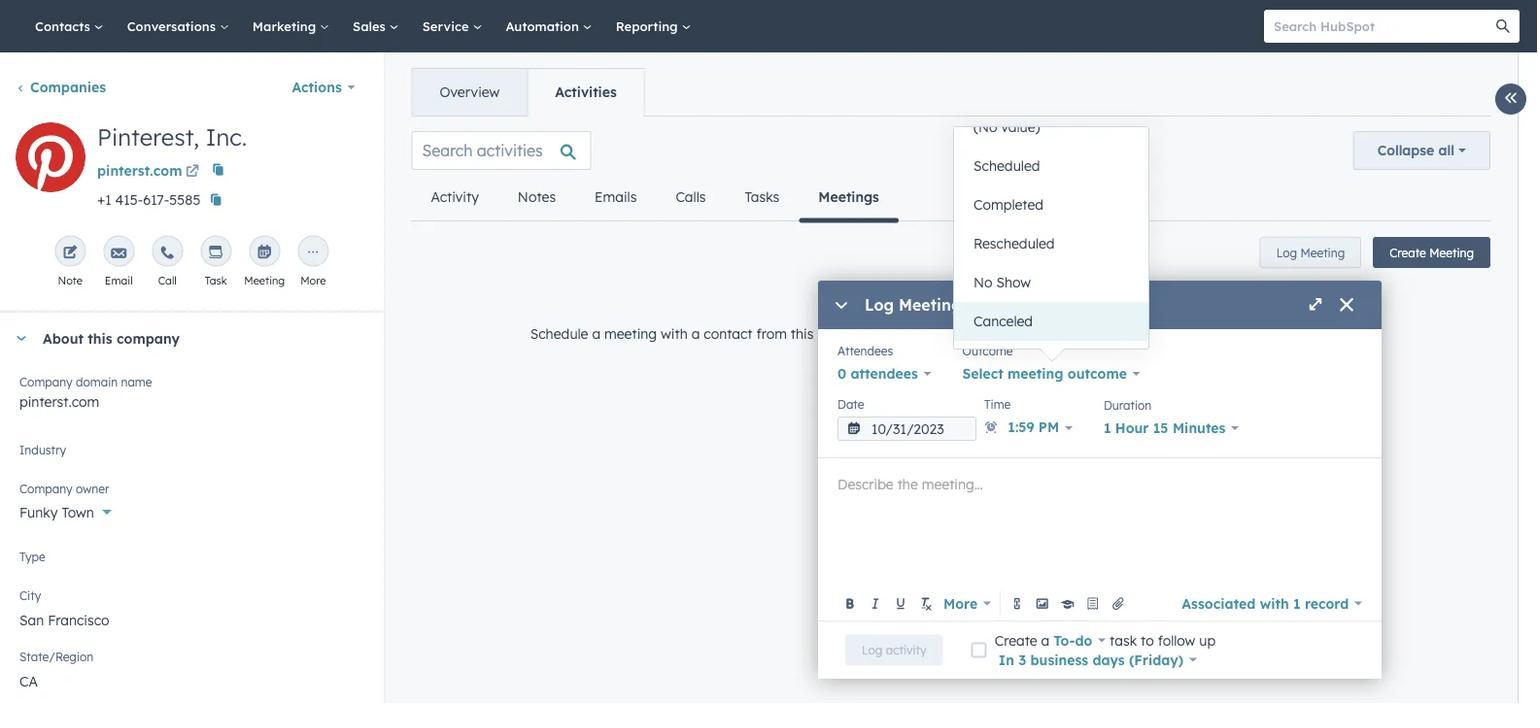 Task type: vqa. For each thing, say whether or not it's contained in the screenshot.
do in the right bottom of the page
yes



Task type: describe. For each thing, give the bounding box(es) containing it.
log for log meeting button
[[1277, 245, 1298, 260]]

outcome
[[1068, 365, 1128, 383]]

emails
[[595, 189, 637, 206]]

a right schedule
[[592, 326, 601, 343]]

companies
[[30, 79, 106, 96]]

1 hour 15 minutes button
[[1104, 415, 1240, 442]]

company for company owner
[[19, 482, 73, 497]]

completed
[[974, 196, 1044, 213]]

all
[[1439, 142, 1455, 159]]

about this company button
[[0, 313, 364, 365]]

0 vertical spatial pinterst.com
[[97, 162, 182, 179]]

company
[[117, 330, 180, 347]]

outcome
[[963, 344, 1013, 358]]

(no
[[974, 119, 998, 136]]

log for log activity button
[[862, 644, 883, 658]]

company owner
[[19, 482, 109, 497]]

days
[[1093, 652, 1125, 669]]

note
[[58, 274, 83, 287]]

create meeting
[[1390, 245, 1475, 260]]

1:59 pm
[[1008, 419, 1060, 436]]

no
[[974, 274, 993, 291]]

actions
[[292, 79, 342, 96]]

log
[[885, 326, 905, 343]]

schedule a meeting with a contact from this record. or log a meeting activity to keep track of your meeting and notes. learn more
[[530, 326, 1372, 343]]

emails button
[[576, 174, 657, 221]]

associated
[[1182, 595, 1256, 612]]

617-
[[143, 191, 169, 208]]

meetings
[[819, 189, 880, 206]]

caret image
[[16, 336, 27, 341]]

note image
[[62, 245, 78, 261]]

conversations link
[[115, 0, 241, 52]]

reporting
[[616, 18, 682, 34]]

more button
[[940, 591, 995, 618]]

automation
[[506, 18, 583, 34]]

notes button
[[499, 174, 576, 221]]

learn
[[1294, 326, 1333, 343]]

minimize dialog image
[[834, 298, 850, 314]]

call image
[[160, 245, 175, 261]]

5585
[[169, 191, 201, 208]]

3
[[1019, 652, 1027, 669]]

pm
[[1039, 419, 1060, 436]]

activity
[[431, 189, 479, 206]]

create for create meeting
[[1390, 245, 1427, 260]]

create a
[[995, 632, 1054, 649]]

(no value) button
[[955, 108, 1149, 147]]

navigation containing activity
[[412, 174, 899, 223]]

select meeting outcome button
[[963, 361, 1141, 388]]

0 vertical spatial 1
[[1104, 420, 1112, 437]]

email
[[105, 274, 133, 287]]

actions button
[[279, 68, 368, 107]]

1 vertical spatial 1
[[1294, 595, 1301, 612]]

about this company
[[43, 330, 180, 347]]

domain
[[76, 375, 118, 390]]

time
[[985, 397, 1011, 412]]

no show
[[974, 274, 1031, 291]]

log meeting inside log meeting button
[[1277, 245, 1346, 260]]

search button
[[1487, 10, 1520, 43]]

activities
[[555, 84, 617, 101]]

minutes
[[1173, 420, 1226, 437]]

overview
[[440, 84, 500, 101]]

companies link
[[16, 79, 106, 96]]

meeting left and
[[1167, 326, 1219, 343]]

task
[[205, 274, 227, 287]]

meeting image
[[257, 245, 272, 261]]

canceled
[[974, 313, 1033, 330]]

calls button
[[657, 174, 726, 221]]

do
[[1076, 632, 1093, 649]]

contacts
[[35, 18, 94, 34]]

your
[[1134, 326, 1163, 343]]

name
[[121, 375, 152, 390]]

Search activities search field
[[412, 131, 592, 170]]

a left the to-
[[1042, 632, 1050, 649]]

in 3 business days (friday)
[[999, 652, 1184, 669]]

a right log
[[909, 326, 917, 343]]

pinterest,
[[97, 122, 199, 152]]

rescheduled button
[[955, 225, 1149, 263]]

+1 415-617-5585
[[97, 191, 201, 208]]

pinterst.com inside company domain name pinterst.com
[[19, 393, 99, 410]]

attendees
[[851, 365, 918, 383]]

activity inside button
[[886, 644, 927, 658]]

task to follow up
[[1106, 632, 1216, 649]]

navigation containing overview
[[412, 68, 645, 117]]

date
[[838, 397, 865, 412]]

notes.
[[1252, 326, 1290, 343]]

activities button
[[527, 69, 644, 116]]

task
[[1110, 632, 1137, 649]]

funky town button
[[19, 493, 364, 525]]

sales
[[353, 18, 389, 34]]



Task type: locate. For each thing, give the bounding box(es) containing it.
to-do button
[[1054, 629, 1106, 653]]

meetings button
[[799, 174, 899, 223]]

to-
[[1054, 632, 1076, 649]]

overview button
[[413, 69, 527, 116]]

collapse all button
[[1354, 131, 1491, 170]]

conversations
[[127, 18, 219, 34]]

log activity button
[[846, 635, 944, 666]]

meeting up the outcome
[[921, 326, 974, 343]]

city
[[19, 589, 41, 604]]

0 vertical spatial create
[[1390, 245, 1427, 260]]

with left contact on the left top of the page
[[661, 326, 688, 343]]

and
[[1223, 326, 1248, 343]]

to up the (friday)
[[1141, 632, 1155, 649]]

attendees
[[838, 344, 894, 358]]

1 horizontal spatial to
[[1141, 632, 1155, 649]]

create meeting button
[[1374, 237, 1491, 268]]

marketing
[[253, 18, 320, 34]]

up
[[1200, 632, 1216, 649]]

1 vertical spatial activity
[[886, 644, 927, 658]]

0 vertical spatial log meeting
[[1277, 245, 1346, 260]]

town
[[62, 504, 94, 521]]

in 3 business days (friday) button
[[999, 649, 1197, 672]]

state/region
[[19, 650, 94, 665]]

415-
[[115, 191, 143, 208]]

a left contact on the left top of the page
[[692, 326, 700, 343]]

associated with 1 record button
[[1182, 591, 1363, 618]]

log inside log meeting button
[[1277, 245, 1298, 260]]

follow
[[1158, 632, 1196, 649]]

funky
[[19, 504, 58, 521]]

contact
[[704, 326, 753, 343]]

log meeting up log
[[865, 296, 962, 315]]

1 vertical spatial create
[[995, 632, 1038, 649]]

about
[[43, 330, 84, 347]]

1 vertical spatial pinterst.com
[[19, 393, 99, 410]]

2 navigation from the top
[[412, 174, 899, 223]]

1 horizontal spatial this
[[791, 326, 814, 343]]

pinterst.com down domain
[[19, 393, 99, 410]]

1 horizontal spatial 1
[[1294, 595, 1301, 612]]

create inside button
[[1390, 245, 1427, 260]]

from
[[757, 326, 787, 343]]

this inside dropdown button
[[88, 330, 112, 347]]

meeting inside popup button
[[1008, 365, 1064, 383]]

0 attendees
[[838, 365, 918, 383]]

contacts link
[[23, 0, 115, 52]]

1 left record
[[1294, 595, 1301, 612]]

more
[[1337, 326, 1372, 343]]

link opens in a new window image
[[186, 161, 199, 184], [186, 166, 199, 179]]

this right about at the top
[[88, 330, 112, 347]]

1 hour 15 minutes
[[1104, 420, 1226, 437]]

task image
[[208, 245, 224, 261]]

0 horizontal spatial log meeting
[[865, 296, 962, 315]]

business
[[1031, 652, 1089, 669]]

1:59 pm button
[[985, 414, 1073, 443]]

1 horizontal spatial activity
[[978, 326, 1025, 343]]

company for company domain name pinterst.com
[[19, 375, 73, 390]]

to
[[1029, 326, 1042, 343], [1141, 632, 1155, 649]]

expand dialog image
[[1308, 298, 1324, 314]]

this
[[791, 326, 814, 343], [88, 330, 112, 347]]

MM/DD/YYYY text field
[[838, 417, 977, 441]]

1 left hour
[[1104, 420, 1112, 437]]

no show button
[[955, 263, 1149, 302]]

scheduled button
[[955, 147, 1149, 186]]

0 horizontal spatial create
[[995, 632, 1038, 649]]

0 vertical spatial company
[[19, 375, 73, 390]]

list box containing (no value)
[[955, 108, 1149, 349]]

feed containing collapse all
[[396, 116, 1507, 362]]

call
[[158, 274, 177, 287]]

collapse all
[[1378, 142, 1455, 159]]

value)
[[1002, 119, 1041, 136]]

0 vertical spatial with
[[661, 326, 688, 343]]

1:59
[[1008, 419, 1035, 436]]

1 horizontal spatial with
[[1260, 595, 1290, 612]]

+1
[[97, 191, 111, 208]]

0 horizontal spatial with
[[661, 326, 688, 343]]

0 horizontal spatial activity
[[886, 644, 927, 658]]

0 vertical spatial activity
[[978, 326, 1025, 343]]

1 link opens in a new window image from the top
[[186, 161, 199, 184]]

notes
[[518, 189, 556, 206]]

close dialog image
[[1340, 298, 1355, 314]]

1 vertical spatial log
[[865, 296, 894, 315]]

edit button
[[16, 122, 86, 199]]

service
[[423, 18, 473, 34]]

company up funky at left bottom
[[19, 482, 73, 497]]

more inside popup button
[[944, 595, 978, 612]]

company domain name pinterst.com
[[19, 375, 152, 410]]

select
[[963, 365, 1004, 383]]

log meeting
[[1277, 245, 1346, 260], [865, 296, 962, 315]]

2 link opens in a new window image from the top
[[186, 166, 199, 179]]

completed button
[[955, 186, 1149, 225]]

funky town
[[19, 504, 94, 521]]

1 horizontal spatial more
[[944, 595, 978, 612]]

this right from
[[791, 326, 814, 343]]

sales link
[[341, 0, 411, 52]]

Search HubSpot search field
[[1265, 10, 1503, 43]]

company inside company domain name pinterst.com
[[19, 375, 73, 390]]

0 vertical spatial more
[[301, 274, 326, 287]]

0 attendees button
[[838, 361, 932, 388]]

2 company from the top
[[19, 482, 73, 497]]

1 vertical spatial more
[[944, 595, 978, 612]]

pinterst.com link
[[97, 156, 203, 184]]

canceled button
[[955, 302, 1149, 341]]

select meeting outcome
[[963, 365, 1128, 383]]

(friday)
[[1130, 652, 1184, 669]]

tasks
[[745, 189, 780, 206]]

log meeting up the expand dialog icon
[[1277, 245, 1346, 260]]

0 horizontal spatial to
[[1029, 326, 1042, 343]]

1 horizontal spatial log meeting
[[1277, 245, 1346, 260]]

more image
[[305, 245, 321, 261]]

City text field
[[19, 600, 364, 639]]

list box
[[955, 108, 1149, 349]]

associated with 1 record
[[1182, 595, 1349, 612]]

15
[[1154, 420, 1169, 437]]

keep
[[1046, 326, 1077, 343]]

2 vertical spatial log
[[862, 644, 883, 658]]

0 vertical spatial to
[[1029, 326, 1042, 343]]

company down about at the top
[[19, 375, 73, 390]]

create for create a
[[995, 632, 1038, 649]]

1 vertical spatial with
[[1260, 595, 1290, 612]]

1 vertical spatial company
[[19, 482, 73, 497]]

with left record
[[1260, 595, 1290, 612]]

search image
[[1497, 19, 1511, 33]]

pinterst.com up the +1 415-617-5585
[[97, 162, 182, 179]]

meeting right schedule
[[605, 326, 657, 343]]

scheduled
[[974, 157, 1041, 174]]

State/Region text field
[[19, 661, 364, 700]]

schedule
[[530, 326, 589, 343]]

learn more link
[[1294, 326, 1372, 343]]

1 horizontal spatial create
[[1390, 245, 1427, 260]]

0 vertical spatial navigation
[[412, 68, 645, 117]]

to-do
[[1054, 632, 1093, 649]]

meeting
[[1301, 245, 1346, 260], [1430, 245, 1475, 260], [244, 274, 285, 287], [899, 296, 962, 315]]

navigation
[[412, 68, 645, 117], [412, 174, 899, 223]]

1 navigation from the top
[[412, 68, 645, 117]]

owner
[[76, 482, 109, 497]]

1
[[1104, 420, 1112, 437], [1294, 595, 1301, 612]]

industry
[[19, 443, 66, 458]]

1 vertical spatial log meeting
[[865, 296, 962, 315]]

collapse
[[1378, 142, 1435, 159]]

activity inside feed
[[978, 326, 1025, 343]]

feed
[[396, 116, 1507, 362]]

calls
[[676, 189, 706, 206]]

rescheduled
[[974, 235, 1055, 252]]

activity button
[[412, 174, 499, 221]]

0 horizontal spatial 1
[[1104, 420, 1112, 437]]

1 vertical spatial navigation
[[412, 174, 899, 223]]

0
[[838, 365, 847, 383]]

record
[[1305, 595, 1349, 612]]

log inside log activity button
[[862, 644, 883, 658]]

or
[[866, 326, 882, 343]]

1 vertical spatial to
[[1141, 632, 1155, 649]]

with inside popup button
[[1260, 595, 1290, 612]]

meeting down keep
[[1008, 365, 1064, 383]]

to inside feed
[[1029, 326, 1042, 343]]

create
[[1390, 245, 1427, 260], [995, 632, 1038, 649]]

0 horizontal spatial this
[[88, 330, 112, 347]]

record.
[[818, 326, 862, 343]]

hour
[[1116, 420, 1149, 437]]

0 vertical spatial log
[[1277, 245, 1298, 260]]

0 horizontal spatial more
[[301, 274, 326, 287]]

email image
[[111, 245, 127, 261]]

marketing link
[[241, 0, 341, 52]]

to left keep
[[1029, 326, 1042, 343]]

inc.
[[206, 122, 247, 152]]

1 company from the top
[[19, 375, 73, 390]]



